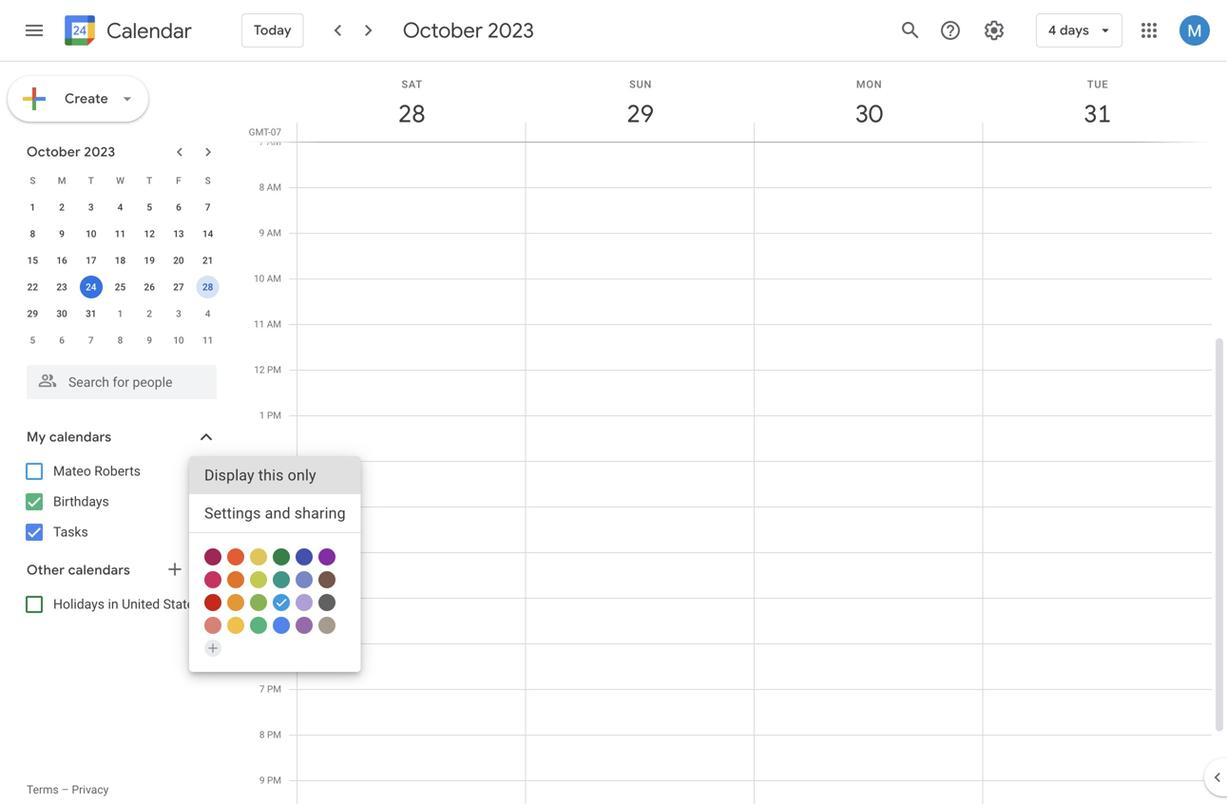 Task type: vqa. For each thing, say whether or not it's contained in the screenshot.


Task type: describe. For each thing, give the bounding box(es) containing it.
3 for the november 3 element
[[176, 308, 181, 319]]

31 column header
[[983, 62, 1212, 142]]

november 8 element
[[109, 329, 132, 352]]

9 for 9 am
[[259, 227, 265, 239]]

row containing 15
[[18, 247, 222, 274]]

31 element
[[80, 302, 102, 325]]

5 for november 5 element
[[30, 335, 35, 346]]

8 am
[[259, 182, 281, 193]]

0 vertical spatial 6
[[176, 202, 181, 213]]

united
[[122, 597, 160, 612]]

5 for 5 pm
[[259, 592, 265, 604]]

16 element
[[50, 249, 73, 272]]

28 cell
[[193, 274, 222, 300]]

3 pm
[[259, 501, 281, 512]]

terms link
[[27, 783, 59, 797]]

14
[[202, 228, 213, 240]]

24, today element
[[80, 276, 102, 299]]

26 element
[[138, 276, 161, 299]]

other calendars
[[27, 562, 130, 579]]

calendar heading
[[103, 18, 192, 44]]

1 vertical spatial october
[[27, 144, 81, 161]]

7 for 7 pm
[[259, 684, 265, 695]]

november 3 element
[[167, 302, 190, 325]]

tangerine, set calendar color menu item
[[227, 549, 244, 566]]

0 horizontal spatial 2023
[[84, 144, 115, 161]]

am for 11 am
[[267, 318, 281, 330]]

pm for 2 pm
[[267, 455, 281, 467]]

16
[[56, 255, 67, 266]]

1 for 1 pm
[[259, 410, 265, 421]]

avocado, set calendar color menu item
[[250, 571, 267, 589]]

create button
[[8, 76, 148, 122]]

11 for 11 element
[[115, 228, 126, 240]]

november 1 element
[[109, 302, 132, 325]]

0 horizontal spatial 3
[[88, 202, 94, 213]]

30 inside mon 30
[[854, 98, 882, 130]]

blueberry, set calendar color menu item
[[296, 549, 313, 566]]

4 for the november 4 element on the left top of the page
[[205, 308, 211, 319]]

1 horizontal spatial 5
[[147, 202, 152, 213]]

10 for 10 element
[[86, 228, 96, 240]]

row group containing 1
[[18, 194, 222, 354]]

4 up 11 element
[[118, 202, 123, 213]]

9 pm
[[259, 775, 281, 786]]

sat
[[402, 78, 423, 90]]

birthdays
[[53, 494, 109, 510]]

11 for 11 am
[[254, 318, 265, 330]]

4 for 4 pm
[[259, 547, 265, 558]]

24 cell
[[76, 274, 106, 300]]

november 4 element
[[196, 302, 219, 325]]

9 for 9 pm
[[259, 775, 265, 786]]

0 horizontal spatial 2
[[59, 202, 65, 213]]

states
[[163, 597, 201, 612]]

cherry blossom, set calendar color menu item
[[204, 571, 222, 589]]

row containing 5
[[18, 327, 222, 354]]

row containing 29
[[18, 300, 222, 327]]

pm for 5 pm
[[267, 592, 281, 604]]

4 days
[[1049, 22, 1090, 39]]

28 link
[[390, 92, 434, 136]]

mateo roberts
[[53, 463, 141, 479]]

10 element
[[80, 222, 102, 245]]

november 6 element
[[50, 329, 73, 352]]

21
[[202, 255, 213, 266]]

29 inside column header
[[626, 98, 653, 130]]

other calendars button
[[4, 555, 236, 586]]

add other calendars image
[[165, 560, 184, 579]]

sage, set calendar color menu item
[[250, 617, 267, 634]]

10 am
[[254, 273, 281, 284]]

settings menu image
[[983, 19, 1006, 42]]

27
[[173, 281, 184, 293]]

12 for 12 pm
[[254, 364, 265, 376]]

7 am
[[259, 136, 281, 147]]

18 element
[[109, 249, 132, 272]]

gmt-
[[249, 126, 271, 138]]

amethyst, set calendar color menu item
[[296, 617, 313, 634]]

radicchio, set calendar color menu item
[[204, 549, 222, 566]]

9 for november 9 element
[[147, 335, 152, 346]]

26
[[144, 281, 155, 293]]

cobalt, set calendar color menu item
[[273, 617, 290, 634]]

today button
[[241, 8, 304, 53]]

8 up "15" element
[[30, 228, 35, 240]]

birch, set calendar color menu item
[[318, 617, 336, 634]]

mon
[[857, 78, 883, 90]]

29 element
[[21, 302, 44, 325]]

1 horizontal spatial october
[[403, 17, 483, 44]]

sun
[[630, 78, 652, 90]]

privacy link
[[72, 783, 109, 797]]

my calendars button
[[4, 422, 236, 453]]

7 for 7 am
[[259, 136, 265, 147]]

tue
[[1088, 78, 1109, 90]]

2 s from the left
[[205, 175, 211, 186]]

3 for 3 pm
[[259, 501, 265, 512]]

31 link
[[1076, 92, 1120, 136]]

pm for 3 pm
[[267, 501, 281, 512]]

8 for 8 pm
[[259, 729, 265, 741]]

11 am
[[254, 318, 281, 330]]

23
[[56, 281, 67, 293]]

2 t from the left
[[147, 175, 152, 186]]

1 for 'november 1' 'element'
[[118, 308, 123, 319]]

2 pm
[[259, 455, 281, 467]]

banana, set calendar color menu item
[[227, 617, 244, 634]]

8 for 'november 8' element
[[118, 335, 123, 346]]

28 inside cell
[[202, 281, 213, 293]]

22 element
[[21, 276, 44, 299]]

sun 29
[[626, 78, 653, 130]]

4 for 4 days
[[1049, 22, 1057, 39]]

30 inside row
[[56, 308, 67, 319]]

25
[[115, 281, 126, 293]]

17 element
[[80, 249, 102, 272]]

19
[[144, 255, 155, 266]]

f
[[176, 175, 181, 186]]

am for 7 am
[[267, 136, 281, 147]]

row containing 8
[[18, 221, 222, 247]]

november 2 element
[[138, 302, 161, 325]]

calendar list entry. element
[[189, 456, 361, 672]]

calendar element
[[61, 11, 192, 53]]

7 pm
[[259, 684, 281, 695]]

29 link
[[619, 92, 662, 136]]

6 for november 6 element
[[59, 335, 65, 346]]

0 vertical spatial october 2023
[[403, 17, 534, 44]]

1 s from the left
[[30, 175, 36, 186]]

15 element
[[21, 249, 44, 272]]

07
[[271, 126, 281, 138]]

30 column header
[[754, 62, 984, 142]]



Task type: locate. For each thing, give the bounding box(es) containing it.
pm
[[267, 364, 281, 376], [267, 410, 281, 421], [267, 455, 281, 467], [267, 501, 281, 512], [267, 547, 281, 558], [267, 592, 281, 604], [267, 638, 281, 649], [267, 684, 281, 695], [267, 729, 281, 741], [267, 775, 281, 786]]

1 vertical spatial 1
[[118, 308, 123, 319]]

5 pm from the top
[[267, 547, 281, 558]]

29 down 22
[[27, 308, 38, 319]]

28 inside column header
[[397, 98, 424, 130]]

1 up "15" element
[[30, 202, 35, 213]]

10 pm from the top
[[267, 775, 281, 786]]

6 pm from the top
[[267, 592, 281, 604]]

am
[[267, 136, 281, 147], [267, 182, 281, 193], [267, 227, 281, 239], [267, 273, 281, 284], [267, 318, 281, 330]]

0 vertical spatial calendars
[[49, 429, 112, 446]]

1 horizontal spatial 28
[[397, 98, 424, 130]]

1 pm from the top
[[267, 364, 281, 376]]

30 down 23
[[56, 308, 67, 319]]

28
[[397, 98, 424, 130], [202, 281, 213, 293]]

row containing s
[[18, 167, 222, 194]]

7 pm from the top
[[267, 638, 281, 649]]

create
[[65, 90, 108, 107]]

other
[[27, 562, 65, 579]]

row
[[18, 167, 222, 194], [18, 194, 222, 221], [18, 221, 222, 247], [18, 247, 222, 274], [18, 274, 222, 300], [18, 300, 222, 327], [18, 327, 222, 354]]

9 am
[[259, 227, 281, 239]]

privacy
[[72, 783, 109, 797]]

5 down avocado, set calendar color menu item
[[259, 592, 265, 604]]

2 vertical spatial 3
[[259, 501, 265, 512]]

graphite, set calendar color menu item
[[318, 594, 336, 611]]

mateo
[[53, 463, 91, 479]]

4 pm
[[259, 547, 281, 558]]

am for 9 am
[[267, 227, 281, 239]]

pm for 1 pm
[[267, 410, 281, 421]]

pm up 2 pm
[[267, 410, 281, 421]]

4 pm from the top
[[267, 501, 281, 512]]

29 column header
[[525, 62, 755, 142]]

1 vertical spatial 11
[[254, 318, 265, 330]]

0 horizontal spatial october 2023
[[27, 144, 115, 161]]

30 element
[[50, 302, 73, 325]]

12
[[144, 228, 155, 240], [254, 364, 265, 376]]

1 vertical spatial 6
[[59, 335, 65, 346]]

2 vertical spatial 2
[[259, 455, 265, 467]]

1 horizontal spatial t
[[147, 175, 152, 186]]

tue 31
[[1083, 78, 1110, 130]]

t left f
[[147, 175, 152, 186]]

6 row from the top
[[18, 300, 222, 327]]

19 element
[[138, 249, 161, 272]]

am up 8 am
[[267, 136, 281, 147]]

2 horizontal spatial 6
[[259, 638, 265, 649]]

2 down m
[[59, 202, 65, 213]]

2 horizontal spatial 10
[[254, 273, 265, 284]]

0 vertical spatial 2023
[[488, 17, 534, 44]]

1 horizontal spatial 6
[[176, 202, 181, 213]]

am for 10 am
[[267, 273, 281, 284]]

pm down 6 pm at left
[[267, 684, 281, 695]]

w
[[116, 175, 124, 186]]

calendar list entry. list box
[[189, 456, 361, 533]]

2 pm from the top
[[267, 410, 281, 421]]

november 11 element
[[196, 329, 219, 352]]

1 vertical spatial 29
[[27, 308, 38, 319]]

0 horizontal spatial october
[[27, 144, 81, 161]]

4 left days on the top right
[[1049, 22, 1057, 39]]

cocoa, set calendar color menu item
[[318, 571, 336, 589]]

main drawer image
[[23, 19, 46, 42]]

0 horizontal spatial 10
[[86, 228, 96, 240]]

2 vertical spatial 10
[[173, 335, 184, 346]]

2 for november 2 element
[[147, 308, 152, 319]]

november 9 element
[[138, 329, 161, 352]]

0 horizontal spatial 29
[[27, 308, 38, 319]]

9
[[259, 227, 265, 239], [59, 228, 65, 240], [147, 335, 152, 346], [259, 775, 265, 786]]

31 down tue
[[1083, 98, 1110, 130]]

am for 8 am
[[267, 182, 281, 193]]

10 up 17
[[86, 228, 96, 240]]

1 horizontal spatial 11
[[202, 335, 213, 346]]

1 vertical spatial 12
[[254, 364, 265, 376]]

0 vertical spatial 10
[[86, 228, 96, 240]]

pm up eucalyptus, set calendar color menu item
[[267, 547, 281, 558]]

8 pm
[[259, 729, 281, 741]]

pm for 8 pm
[[267, 729, 281, 741]]

october 2023 up sat
[[403, 17, 534, 44]]

15
[[27, 255, 38, 266]]

4 days button
[[1036, 8, 1123, 53]]

1 vertical spatial 30
[[56, 308, 67, 319]]

row down 'november 1' 'element'
[[18, 327, 222, 354]]

1
[[30, 202, 35, 213], [118, 308, 123, 319], [259, 410, 265, 421]]

lavender, set calendar color menu item
[[296, 571, 313, 589]]

5 am from the top
[[267, 318, 281, 330]]

9 up 16 element
[[59, 228, 65, 240]]

0 vertical spatial 31
[[1083, 98, 1110, 130]]

18
[[115, 255, 126, 266]]

7 left 07
[[259, 136, 265, 147]]

0 vertical spatial 1
[[30, 202, 35, 213]]

11 inside "grid"
[[254, 318, 265, 330]]

0 horizontal spatial 12
[[144, 228, 155, 240]]

29 down sun
[[626, 98, 653, 130]]

4
[[1049, 22, 1057, 39], [118, 202, 123, 213], [205, 308, 211, 319], [259, 547, 265, 558]]

23 element
[[50, 276, 73, 299]]

row down 18 element
[[18, 274, 222, 300]]

4 inside "grid"
[[259, 547, 265, 558]]

pm for 7 pm
[[267, 684, 281, 695]]

0 vertical spatial 28
[[397, 98, 424, 130]]

None search field
[[0, 357, 236, 399]]

october up m
[[27, 144, 81, 161]]

basil, set calendar color menu item
[[273, 549, 290, 566]]

1 horizontal spatial 30
[[854, 98, 882, 130]]

17
[[86, 255, 96, 266]]

pm for 6 pm
[[267, 638, 281, 649]]

2 up 3 pm
[[259, 455, 265, 467]]

7 down "31" element
[[88, 335, 94, 346]]

6 down f
[[176, 202, 181, 213]]

pumpkin, set calendar color menu item
[[227, 571, 244, 589]]

28 element
[[196, 276, 219, 299]]

row up 11 element
[[18, 167, 222, 194]]

row group
[[18, 194, 222, 354]]

t right m
[[88, 175, 94, 186]]

pm up 1 pm
[[267, 364, 281, 376]]

2 vertical spatial 11
[[202, 335, 213, 346]]

11 for the november 11 "element"
[[202, 335, 213, 346]]

1 vertical spatial october 2023
[[27, 144, 115, 161]]

11 inside "element"
[[202, 335, 213, 346]]

pm down 8 pm
[[267, 775, 281, 786]]

8 down 'november 1' 'element'
[[118, 335, 123, 346]]

1 vertical spatial 2023
[[84, 144, 115, 161]]

pm down the 7 pm on the bottom of the page
[[267, 729, 281, 741]]

pistachio, set calendar color menu item
[[250, 594, 267, 611]]

11 up 18
[[115, 228, 126, 240]]

30 down mon
[[854, 98, 882, 130]]

10
[[86, 228, 96, 240], [254, 273, 265, 284], [173, 335, 184, 346]]

7 for november 7 element
[[88, 335, 94, 346]]

30 link
[[847, 92, 891, 136]]

31 inside row
[[86, 308, 96, 319]]

1 horizontal spatial 1
[[118, 308, 123, 319]]

calendars
[[49, 429, 112, 446], [68, 562, 130, 579]]

1 horizontal spatial 31
[[1083, 98, 1110, 130]]

0 horizontal spatial 6
[[59, 335, 65, 346]]

1 vertical spatial 28
[[202, 281, 213, 293]]

1 vertical spatial 2
[[147, 308, 152, 319]]

row up "25" element
[[18, 247, 222, 274]]

1 horizontal spatial 12
[[254, 364, 265, 376]]

31 down '24'
[[86, 308, 96, 319]]

12 pm
[[254, 364, 281, 376]]

1 horizontal spatial 3
[[176, 308, 181, 319]]

pm for 9 pm
[[267, 775, 281, 786]]

20 element
[[167, 249, 190, 272]]

0 vertical spatial 30
[[854, 98, 882, 130]]

today
[[254, 22, 292, 39]]

30
[[854, 98, 882, 130], [56, 308, 67, 319]]

28 down sat
[[397, 98, 424, 130]]

t
[[88, 175, 94, 186], [147, 175, 152, 186]]

pm down eucalyptus, set calendar color menu item
[[267, 592, 281, 604]]

terms
[[27, 783, 59, 797]]

1 inside 'element'
[[118, 308, 123, 319]]

mon 30
[[854, 78, 883, 130]]

october 2023 grid
[[18, 167, 222, 354]]

0 vertical spatial 5
[[147, 202, 152, 213]]

4 inside dropdown button
[[1049, 22, 1057, 39]]

am down 7 am
[[267, 182, 281, 193]]

am up "12 pm"
[[267, 318, 281, 330]]

row containing 22
[[18, 274, 222, 300]]

5 row from the top
[[18, 274, 222, 300]]

0 vertical spatial 2
[[59, 202, 65, 213]]

november 10 element
[[167, 329, 190, 352]]

october up sat
[[403, 17, 483, 44]]

0 vertical spatial october
[[403, 17, 483, 44]]

10 for the november 10 element
[[173, 335, 184, 346]]

1 horizontal spatial 2023
[[488, 17, 534, 44]]

pm up 4 pm
[[267, 501, 281, 512]]

2 am from the top
[[267, 182, 281, 193]]

8 pm from the top
[[267, 684, 281, 695]]

3 pm from the top
[[267, 455, 281, 467]]

9 pm from the top
[[267, 729, 281, 741]]

8 for 8 am
[[259, 182, 265, 193]]

holidays
[[53, 597, 105, 612]]

2 vertical spatial 6
[[259, 638, 265, 649]]

in
[[108, 597, 118, 612]]

2 horizontal spatial 3
[[259, 501, 265, 512]]

days
[[1060, 22, 1090, 39]]

2
[[59, 202, 65, 213], [147, 308, 152, 319], [259, 455, 265, 467]]

grid
[[243, 62, 1227, 804]]

6 for 6 pm
[[259, 638, 265, 649]]

0 horizontal spatial s
[[30, 175, 36, 186]]

28 column header
[[297, 62, 526, 142]]

my calendars
[[27, 429, 112, 446]]

add custom color menu item
[[204, 640, 222, 657]]

20
[[173, 255, 184, 266]]

2 menu item from the top
[[189, 494, 361, 532]]

4 am from the top
[[267, 273, 281, 284]]

31
[[1083, 98, 1110, 130], [86, 308, 96, 319]]

3 inside "grid"
[[259, 501, 265, 512]]

0 horizontal spatial 30
[[56, 308, 67, 319]]

2 horizontal spatial 1
[[259, 410, 265, 421]]

2023
[[488, 17, 534, 44], [84, 144, 115, 161]]

2 horizontal spatial 5
[[259, 592, 265, 604]]

calendars up in
[[68, 562, 130, 579]]

6
[[176, 202, 181, 213], [59, 335, 65, 346], [259, 638, 265, 649]]

october 2023
[[403, 17, 534, 44], [27, 144, 115, 161]]

29 inside 'element'
[[27, 308, 38, 319]]

2 vertical spatial 1
[[259, 410, 265, 421]]

calendars for other calendars
[[68, 562, 130, 579]]

12 inside 'october 2023' grid
[[144, 228, 155, 240]]

0 horizontal spatial 31
[[86, 308, 96, 319]]

1 horizontal spatial s
[[205, 175, 211, 186]]

7 row from the top
[[18, 327, 222, 354]]

3 up 4 pm
[[259, 501, 265, 512]]

5 pm
[[259, 592, 281, 604]]

1 menu item from the top
[[189, 456, 361, 494]]

6 pm
[[259, 638, 281, 649]]

5
[[147, 202, 152, 213], [30, 335, 35, 346], [259, 592, 265, 604]]

roberts
[[94, 463, 141, 479]]

1 horizontal spatial 29
[[626, 98, 653, 130]]

10 inside "grid"
[[254, 273, 265, 284]]

24
[[86, 281, 96, 293]]

1 pm
[[259, 410, 281, 421]]

3
[[88, 202, 94, 213], [176, 308, 181, 319], [259, 501, 265, 512]]

row down "25" element
[[18, 300, 222, 327]]

6 inside "grid"
[[259, 638, 265, 649]]

5 inside "grid"
[[259, 592, 265, 604]]

sat 28
[[397, 78, 424, 130]]

tomato, set calendar color menu item
[[204, 594, 222, 611]]

5 up 12 element
[[147, 202, 152, 213]]

my calendars list
[[4, 456, 236, 548]]

1 down "12 pm"
[[259, 410, 265, 421]]

31 inside column header
[[1083, 98, 1110, 130]]

2 row from the top
[[18, 194, 222, 221]]

october 2023 up m
[[27, 144, 115, 161]]

1 am from the top
[[267, 136, 281, 147]]

1 vertical spatial 10
[[254, 273, 265, 284]]

0 horizontal spatial 28
[[202, 281, 213, 293]]

row containing 1
[[18, 194, 222, 221]]

14 element
[[196, 222, 219, 245]]

22
[[27, 281, 38, 293]]

9 down 8 pm
[[259, 775, 265, 786]]

my
[[27, 429, 46, 446]]

10 for 10 am
[[254, 273, 265, 284]]

1 horizontal spatial 2
[[147, 308, 152, 319]]

am down 9 am
[[267, 273, 281, 284]]

12 element
[[138, 222, 161, 245]]

grid containing 28
[[243, 62, 1227, 804]]

12 up 19
[[144, 228, 155, 240]]

menu item up 3 pm
[[189, 456, 361, 494]]

2 vertical spatial 5
[[259, 592, 265, 604]]

1 row from the top
[[18, 167, 222, 194]]

pm for 12 pm
[[267, 364, 281, 376]]

1 t from the left
[[88, 175, 94, 186]]

12 for 12
[[144, 228, 155, 240]]

8 down 7 am
[[259, 182, 265, 193]]

3 up the november 10 element
[[176, 308, 181, 319]]

11 element
[[109, 222, 132, 245]]

21 element
[[196, 249, 219, 272]]

4 row from the top
[[18, 247, 222, 274]]

holidays in united states
[[53, 597, 201, 612]]

1 vertical spatial 5
[[30, 335, 35, 346]]

5 down 29 'element'
[[30, 335, 35, 346]]

0 horizontal spatial 11
[[115, 228, 126, 240]]

29
[[626, 98, 653, 130], [27, 308, 38, 319]]

1 down "25" element
[[118, 308, 123, 319]]

8
[[259, 182, 265, 193], [30, 228, 35, 240], [118, 335, 123, 346], [259, 729, 265, 741]]

–
[[61, 783, 69, 797]]

0 horizontal spatial 1
[[30, 202, 35, 213]]

menu item up 4 pm
[[189, 494, 361, 532]]

1 horizontal spatial october 2023
[[403, 17, 534, 44]]

row up 18 element
[[18, 221, 222, 247]]

pm for 4 pm
[[267, 547, 281, 558]]

1 vertical spatial 31
[[86, 308, 96, 319]]

1 vertical spatial 3
[[176, 308, 181, 319]]

2 for 2 pm
[[259, 455, 265, 467]]

7 up the 14 element
[[205, 202, 211, 213]]

0 vertical spatial 3
[[88, 202, 94, 213]]

3 row from the top
[[18, 221, 222, 247]]

pm down cobalt, set calendar color menu item
[[267, 638, 281, 649]]

7 down 6 pm at left
[[259, 684, 265, 695]]

11
[[115, 228, 126, 240], [254, 318, 265, 330], [202, 335, 213, 346]]

november 5 element
[[21, 329, 44, 352]]

s right f
[[205, 175, 211, 186]]

0 vertical spatial 11
[[115, 228, 126, 240]]

10 up 11 am on the top
[[254, 273, 265, 284]]

october
[[403, 17, 483, 44], [27, 144, 81, 161]]

1 horizontal spatial 10
[[173, 335, 184, 346]]

2 horizontal spatial 11
[[254, 318, 265, 330]]

grape, set calendar color menu item
[[318, 549, 336, 566]]

12 down 11 am on the top
[[254, 364, 265, 376]]

s left m
[[30, 175, 36, 186]]

0 vertical spatial 29
[[626, 98, 653, 130]]

2 horizontal spatial 2
[[259, 455, 265, 467]]

28 down the 21
[[202, 281, 213, 293]]

3 am from the top
[[267, 227, 281, 239]]

4 left 'basil, set calendar color' menu item
[[259, 547, 265, 558]]

peacock, set calendar color menu item
[[273, 594, 290, 611]]

4 down 28 element
[[205, 308, 211, 319]]

eucalyptus, set calendar color menu item
[[273, 571, 290, 589]]

25 element
[[109, 276, 132, 299]]

27 element
[[167, 276, 190, 299]]

terms – privacy
[[27, 783, 109, 797]]

m
[[58, 175, 66, 186]]

calendars up mateo
[[49, 429, 112, 446]]

calendar
[[106, 18, 192, 44]]

11 down '10 am'
[[254, 318, 265, 330]]

3 up 10 element
[[88, 202, 94, 213]]

9 up '10 am'
[[259, 227, 265, 239]]

pm down 1 pm
[[267, 455, 281, 467]]

11 down the november 4 element on the left top of the page
[[202, 335, 213, 346]]

tasks
[[53, 524, 88, 540]]

9 inside november 9 element
[[147, 335, 152, 346]]

row down w
[[18, 194, 222, 221]]

gmt-07
[[249, 126, 281, 138]]

6 down 30 element at the top left of the page
[[59, 335, 65, 346]]

0 horizontal spatial 5
[[30, 335, 35, 346]]

0 horizontal spatial t
[[88, 175, 94, 186]]

10 down the november 3 element
[[173, 335, 184, 346]]

menu item
[[189, 456, 361, 494], [189, 494, 361, 532]]

mango, set calendar color menu item
[[227, 594, 244, 611]]

2 down 26 element
[[147, 308, 152, 319]]

1 vertical spatial calendars
[[68, 562, 130, 579]]

13 element
[[167, 222, 190, 245]]

wisteria, set calendar color menu item
[[296, 594, 313, 611]]

flamingo, set calendar color menu item
[[204, 617, 222, 634]]

2 inside "grid"
[[259, 455, 265, 467]]

Search for people text field
[[38, 365, 205, 399]]

citron, set calendar color menu item
[[250, 549, 267, 566]]

0 vertical spatial 12
[[144, 228, 155, 240]]

8 down the 7 pm on the bottom of the page
[[259, 729, 265, 741]]

6 down sage, set calendar color menu item
[[259, 638, 265, 649]]

9 down november 2 element
[[147, 335, 152, 346]]

13
[[173, 228, 184, 240]]

november 7 element
[[80, 329, 102, 352]]

am down 8 am
[[267, 227, 281, 239]]

calendars for my calendars
[[49, 429, 112, 446]]



